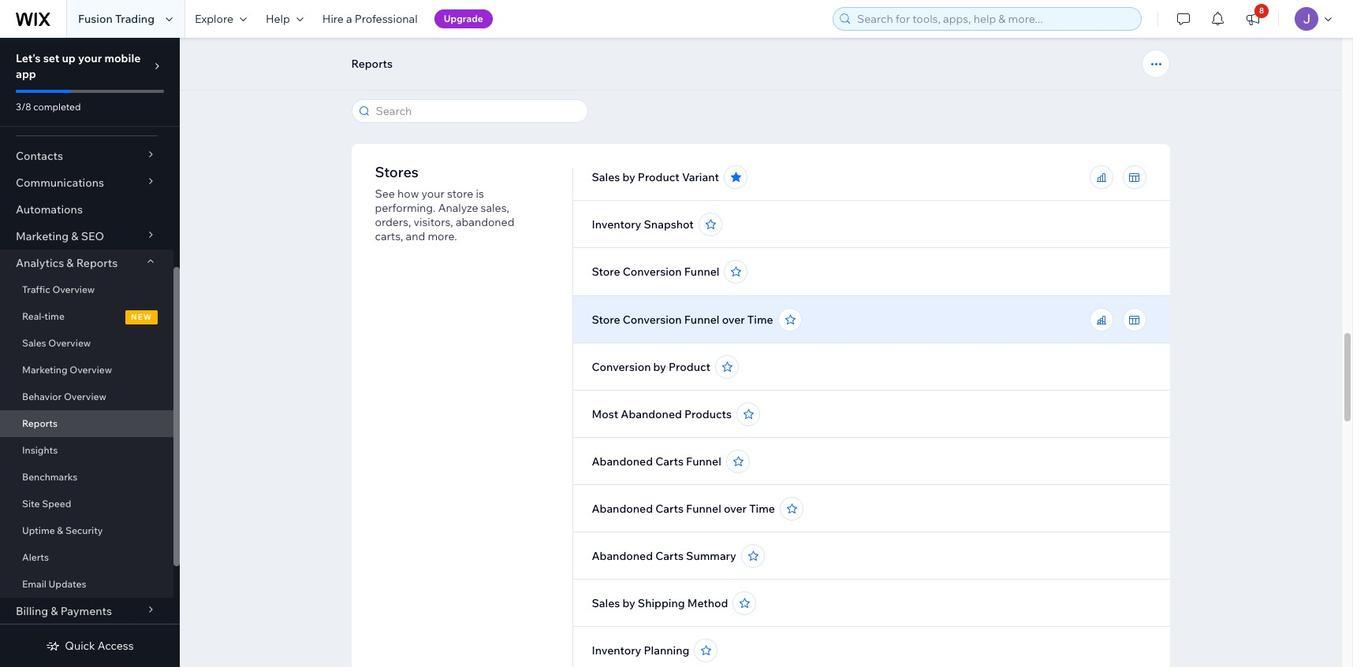 Task type: describe. For each thing, give the bounding box(es) containing it.
more.
[[428, 229, 457, 244]]

returning
[[634, 42, 686, 56]]

variant
[[682, 170, 719, 185]]

app
[[16, 67, 36, 81]]

fusion
[[78, 12, 113, 26]]

automations
[[16, 203, 83, 217]]

explore
[[195, 12, 233, 26]]

summary
[[686, 550, 736, 564]]

conversion for store conversion funnel over time
[[623, 313, 682, 327]]

carts for abandoned carts summary
[[655, 550, 684, 564]]

overview for sales overview
[[48, 338, 91, 349]]

products
[[685, 408, 732, 422]]

analytics
[[16, 256, 64, 270]]

2 vertical spatial conversion
[[592, 360, 651, 375]]

real-time
[[22, 311, 65, 323]]

vs.
[[618, 42, 632, 56]]

analytics & reports
[[16, 256, 118, 270]]

abandoned carts funnel over time
[[592, 502, 775, 517]]

security
[[65, 525, 103, 537]]

abandoned right most
[[621, 408, 682, 422]]

fusion trading
[[78, 12, 155, 26]]

shipping
[[638, 597, 685, 611]]

over for store conversion funnel over time
[[722, 313, 745, 327]]

sales,
[[481, 201, 509, 215]]

new
[[592, 42, 615, 56]]

sales for sales by product variant
[[592, 170, 620, 185]]

store conversion funnel
[[592, 265, 720, 279]]

store conversion funnel over time
[[592, 313, 773, 327]]

performing.
[[375, 201, 436, 215]]

show less
[[592, 90, 644, 104]]

contacts
[[16, 149, 63, 163]]

by for sales by shipping method
[[623, 597, 635, 611]]

funnel for abandoned carts funnel over time
[[686, 502, 721, 517]]

help
[[266, 12, 290, 26]]

let's set up your mobile app
[[16, 51, 141, 81]]

inventory snapshot
[[592, 218, 694, 232]]

time
[[44, 311, 65, 323]]

hire a professional
[[322, 12, 418, 26]]

reports link
[[0, 411, 173, 438]]

completed
[[33, 101, 81, 113]]

marketing for marketing & seo
[[16, 229, 69, 244]]

and
[[406, 229, 425, 244]]

quick access
[[65, 640, 134, 654]]

& for uptime
[[57, 525, 63, 537]]

overview for traffic overview
[[52, 284, 95, 296]]

access
[[98, 640, 134, 654]]

planning
[[644, 644, 690, 658]]

marketing overview link
[[0, 357, 173, 384]]

3/8 completed
[[16, 101, 81, 113]]

uptime & security
[[22, 525, 103, 537]]

sales by product variant
[[592, 170, 719, 185]]

a
[[346, 12, 352, 26]]

behavior overview
[[22, 391, 106, 403]]

overview for marketing overview
[[70, 364, 112, 376]]

analyze
[[438, 201, 478, 215]]

conversion by product
[[592, 360, 711, 375]]

new vs. returning visitors
[[592, 42, 728, 56]]

reports inside dropdown button
[[76, 256, 118, 270]]

abandoned carts funnel
[[592, 455, 721, 469]]

up
[[62, 51, 76, 65]]

behavior overview link
[[0, 384, 173, 411]]

communications
[[16, 176, 104, 190]]

hire a professional link
[[313, 0, 427, 38]]

method
[[687, 597, 728, 611]]

reports for reports button
[[351, 57, 393, 71]]

site
[[22, 498, 40, 510]]

updates
[[49, 579, 86, 591]]

help button
[[256, 0, 313, 38]]

alerts
[[22, 552, 49, 564]]

email updates
[[22, 579, 86, 591]]

quick
[[65, 640, 95, 654]]

insights
[[22, 445, 58, 457]]

time for abandoned carts funnel over time
[[749, 502, 775, 517]]

8 button
[[1236, 0, 1270, 38]]

alerts link
[[0, 545, 173, 572]]

reports button
[[343, 52, 401, 76]]

your for let's
[[78, 51, 102, 65]]

overview for behavior overview
[[64, 391, 106, 403]]

marketing overview
[[22, 364, 112, 376]]

benchmarks
[[22, 472, 78, 483]]

marketing for marketing overview
[[22, 364, 67, 376]]

& for marketing
[[71, 229, 79, 244]]

funnel for abandoned carts funnel
[[686, 455, 721, 469]]

inventory for inventory planning
[[592, 644, 641, 658]]

uptime & security link
[[0, 518, 173, 545]]

& for analytics
[[66, 256, 74, 270]]

over for abandoned carts funnel over time
[[724, 502, 747, 517]]

billing & payments
[[16, 605, 112, 619]]



Task type: vqa. For each thing, say whether or not it's contained in the screenshot.
Create
no



Task type: locate. For each thing, give the bounding box(es) containing it.
seo
[[81, 229, 104, 244]]

Search for tools, apps, help & more... field
[[852, 8, 1136, 30]]

conversion up the "conversion by product"
[[623, 313, 682, 327]]

billing
[[16, 605, 48, 619]]

marketing & seo
[[16, 229, 104, 244]]

abandoned for abandoned carts funnel over time
[[592, 502, 653, 517]]

billing & payments button
[[0, 599, 173, 625]]

reports down hire a professional link
[[351, 57, 393, 71]]

abandoned
[[456, 215, 515, 229]]

funnel down 'products'
[[686, 455, 721, 469]]

by
[[623, 170, 635, 185], [653, 360, 666, 375], [623, 597, 635, 611]]

2 vertical spatial sales
[[592, 597, 620, 611]]

8
[[1259, 6, 1264, 16]]

sidebar element
[[0, 38, 180, 668]]

hire
[[322, 12, 344, 26]]

store up the "conversion by product"
[[592, 313, 620, 327]]

2 inventory from the top
[[592, 644, 641, 658]]

store for store conversion funnel
[[592, 265, 620, 279]]

overview down sales overview link
[[70, 364, 112, 376]]

1 vertical spatial over
[[724, 502, 747, 517]]

& inside popup button
[[51, 605, 58, 619]]

trading
[[115, 12, 155, 26]]

visitors,
[[414, 215, 453, 229]]

1 vertical spatial inventory
[[592, 644, 641, 658]]

1 vertical spatial product
[[669, 360, 711, 375]]

over
[[722, 313, 745, 327], [724, 502, 747, 517]]

show less button
[[592, 90, 663, 104]]

time
[[747, 313, 773, 327], [749, 502, 775, 517]]

sales down real-
[[22, 338, 46, 349]]

visitors
[[688, 42, 728, 56]]

2 store from the top
[[592, 313, 620, 327]]

1 inventory from the top
[[592, 218, 641, 232]]

3 carts from the top
[[655, 550, 684, 564]]

your
[[78, 51, 102, 65], [422, 187, 445, 201]]

overview down marketing overview link
[[64, 391, 106, 403]]

automations link
[[0, 196, 173, 223]]

0 vertical spatial time
[[747, 313, 773, 327]]

abandoned carts summary
[[592, 550, 736, 564]]

see
[[375, 187, 395, 201]]

& left seo at the left
[[71, 229, 79, 244]]

payments
[[60, 605, 112, 619]]

abandoned for abandoned carts summary
[[592, 550, 653, 564]]

site speed link
[[0, 491, 173, 518]]

1 vertical spatial carts
[[655, 502, 684, 517]]

how
[[397, 187, 419, 201]]

by left shipping
[[623, 597, 635, 611]]

1 horizontal spatial reports
[[76, 256, 118, 270]]

by up inventory snapshot
[[623, 170, 635, 185]]

marketing up behavior
[[22, 364, 67, 376]]

0 vertical spatial over
[[722, 313, 745, 327]]

0 vertical spatial inventory
[[592, 218, 641, 232]]

& right 'uptime'
[[57, 525, 63, 537]]

insights link
[[0, 438, 173, 464]]

reports up insights
[[22, 418, 58, 430]]

by for sales by product variant
[[623, 170, 635, 185]]

sales by shipping method
[[592, 597, 728, 611]]

conversion for store conversion funnel
[[623, 265, 682, 279]]

0 vertical spatial by
[[623, 170, 635, 185]]

marketing
[[16, 229, 69, 244], [22, 364, 67, 376]]

conversion
[[623, 265, 682, 279], [623, 313, 682, 327], [592, 360, 651, 375]]

site speed
[[22, 498, 71, 510]]

sales for sales by shipping method
[[592, 597, 620, 611]]

your for stores
[[422, 187, 445, 201]]

sales inside sidebar element
[[22, 338, 46, 349]]

inventory left snapshot at the top of the page
[[592, 218, 641, 232]]

traffic overview link
[[0, 277, 173, 304]]

funnel
[[684, 265, 720, 279], [684, 313, 720, 327], [686, 455, 721, 469], [686, 502, 721, 517]]

1 vertical spatial store
[[592, 313, 620, 327]]

1 vertical spatial time
[[749, 502, 775, 517]]

0 vertical spatial store
[[592, 265, 620, 279]]

let's
[[16, 51, 41, 65]]

email updates link
[[0, 572, 173, 599]]

inventory
[[592, 218, 641, 232], [592, 644, 641, 658]]

2 vertical spatial carts
[[655, 550, 684, 564]]

& right billing
[[51, 605, 58, 619]]

your inside stores see how your store is performing. analyze sales, orders, visitors, abandoned carts, and more.
[[422, 187, 445, 201]]

2 vertical spatial reports
[[22, 418, 58, 430]]

your right how in the left top of the page
[[422, 187, 445, 201]]

1 store from the top
[[592, 265, 620, 279]]

& inside "dropdown button"
[[71, 229, 79, 244]]

reports inside button
[[351, 57, 393, 71]]

traffic overview
[[22, 284, 95, 296]]

1 vertical spatial reports
[[76, 256, 118, 270]]

funnel down store conversion funnel
[[684, 313, 720, 327]]

quick access button
[[46, 640, 134, 654]]

sales overview link
[[0, 330, 173, 357]]

sales up inventory snapshot
[[592, 170, 620, 185]]

is
[[476, 187, 484, 201]]

analytics & reports button
[[0, 250, 173, 277]]

reports down seo at the left
[[76, 256, 118, 270]]

conversion up most
[[592, 360, 651, 375]]

time for store conversion funnel over time
[[747, 313, 773, 327]]

funnel up the summary
[[686, 502, 721, 517]]

funnel for store conversion funnel
[[684, 265, 720, 279]]

0 vertical spatial your
[[78, 51, 102, 65]]

& for billing
[[51, 605, 58, 619]]

1 carts from the top
[[655, 455, 684, 469]]

0 vertical spatial conversion
[[623, 265, 682, 279]]

0 vertical spatial product
[[638, 170, 680, 185]]

0 vertical spatial marketing
[[16, 229, 69, 244]]

carts up "abandoned carts summary"
[[655, 502, 684, 517]]

inventory left the planning
[[592, 644, 641, 658]]

sales overview
[[22, 338, 91, 349]]

store down inventory snapshot
[[592, 265, 620, 279]]

snapshot
[[644, 218, 694, 232]]

marketing & seo button
[[0, 223, 173, 250]]

0 horizontal spatial reports
[[22, 418, 58, 430]]

less
[[624, 90, 644, 104]]

communications button
[[0, 170, 173, 196]]

sales for sales overview
[[22, 338, 46, 349]]

& inside dropdown button
[[66, 256, 74, 270]]

marketing inside "dropdown button"
[[16, 229, 69, 244]]

new
[[131, 312, 152, 323]]

1 vertical spatial your
[[422, 187, 445, 201]]

upgrade button
[[434, 9, 493, 28]]

store
[[592, 265, 620, 279], [592, 313, 620, 327]]

abandoned down abandoned carts funnel at the bottom of page
[[592, 502, 653, 517]]

0 vertical spatial reports
[[351, 57, 393, 71]]

2 vertical spatial by
[[623, 597, 635, 611]]

abandoned down most
[[592, 455, 653, 469]]

product left "variant"
[[638, 170, 680, 185]]

carts left the summary
[[655, 550, 684, 564]]

orders,
[[375, 215, 411, 229]]

abandoned
[[621, 408, 682, 422], [592, 455, 653, 469], [592, 502, 653, 517], [592, 550, 653, 564]]

1 vertical spatial conversion
[[623, 313, 682, 327]]

product down store conversion funnel over time
[[669, 360, 711, 375]]

overview up marketing overview
[[48, 338, 91, 349]]

Search field
[[371, 100, 582, 122]]

marketing up analytics at the left top of page
[[16, 229, 69, 244]]

stores see how your store is performing. analyze sales, orders, visitors, abandoned carts, and more.
[[375, 163, 515, 244]]

stores
[[375, 163, 419, 181]]

abandoned for abandoned carts funnel
[[592, 455, 653, 469]]

1 vertical spatial marketing
[[22, 364, 67, 376]]

reports for reports link
[[22, 418, 58, 430]]

2 horizontal spatial reports
[[351, 57, 393, 71]]

0 vertical spatial sales
[[592, 170, 620, 185]]

0 vertical spatial carts
[[655, 455, 684, 469]]

conversion down inventory snapshot
[[623, 265, 682, 279]]

reports
[[351, 57, 393, 71], [76, 256, 118, 270], [22, 418, 58, 430]]

your right up
[[78, 51, 102, 65]]

by up 'most abandoned products'
[[653, 360, 666, 375]]

abandoned up sales by shipping method
[[592, 550, 653, 564]]

by for conversion by product
[[653, 360, 666, 375]]

mobile
[[104, 51, 141, 65]]

product
[[638, 170, 680, 185], [669, 360, 711, 375]]

set
[[43, 51, 59, 65]]

professional
[[355, 12, 418, 26]]

& down marketing & seo
[[66, 256, 74, 270]]

carts down 'most abandoned products'
[[655, 455, 684, 469]]

your inside let's set up your mobile app
[[78, 51, 102, 65]]

carts,
[[375, 229, 403, 244]]

store
[[447, 187, 473, 201]]

email
[[22, 579, 46, 591]]

carts for abandoned carts funnel
[[655, 455, 684, 469]]

carts
[[655, 455, 684, 469], [655, 502, 684, 517], [655, 550, 684, 564]]

product for sales
[[638, 170, 680, 185]]

3/8
[[16, 101, 31, 113]]

sales left shipping
[[592, 597, 620, 611]]

real-
[[22, 311, 44, 323]]

1 vertical spatial sales
[[22, 338, 46, 349]]

inventory planning
[[592, 644, 690, 658]]

1 horizontal spatial your
[[422, 187, 445, 201]]

most abandoned products
[[592, 408, 732, 422]]

overview down 'analytics & reports'
[[52, 284, 95, 296]]

upgrade
[[444, 13, 483, 24]]

behavior
[[22, 391, 62, 403]]

2 carts from the top
[[655, 502, 684, 517]]

carts for abandoned carts funnel over time
[[655, 502, 684, 517]]

1 vertical spatial by
[[653, 360, 666, 375]]

speed
[[42, 498, 71, 510]]

0 horizontal spatial your
[[78, 51, 102, 65]]

store for store conversion funnel over time
[[592, 313, 620, 327]]

funnel for store conversion funnel over time
[[684, 313, 720, 327]]

inventory for inventory snapshot
[[592, 218, 641, 232]]

product for conversion
[[669, 360, 711, 375]]

funnel up store conversion funnel over time
[[684, 265, 720, 279]]

uptime
[[22, 525, 55, 537]]



